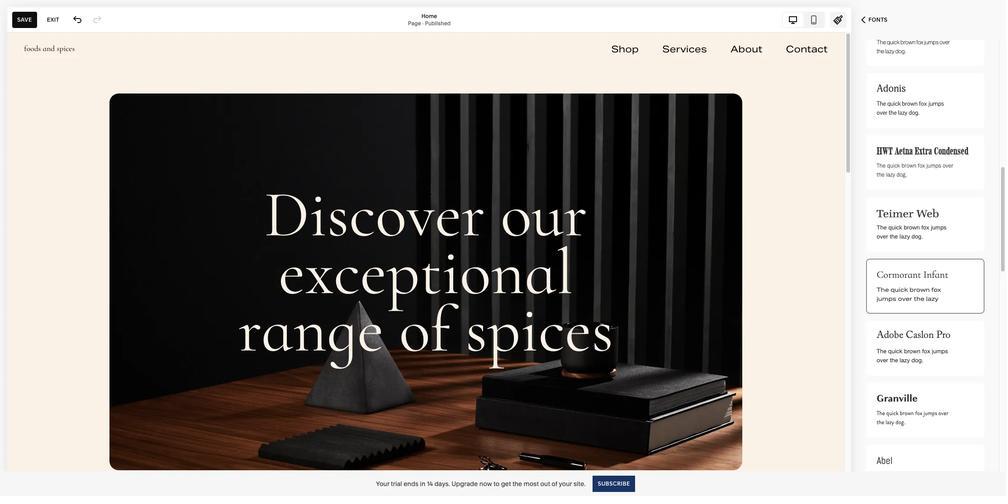 Task type: describe. For each thing, give the bounding box(es) containing it.
4 the from the top
[[877, 224, 887, 232]]

3 the from the top
[[877, 162, 886, 169]]

your
[[376, 480, 390, 489]]

14
[[427, 480, 433, 489]]

the quick brown fox jumps over the lazy dog. for hwt aetna extra condensed
[[877, 162, 954, 178]]

the quick brown fox jumps over the lazy dog. button
[[867, 11, 985, 66]]

caslon
[[906, 329, 934, 345]]

dog. inside the quick brown fox jumps over the lazy dog. button
[[896, 48, 907, 55]]

fox inside granville the quick brown fox jumps over the lazy dog.
[[916, 410, 923, 418]]

adobe
[[877, 329, 904, 345]]

quick down hwt
[[888, 162, 901, 169]]

the down "teimer"
[[890, 233, 898, 241]]

lazy down hwt
[[887, 172, 896, 178]]

save
[[17, 16, 32, 23]]

exit button
[[42, 12, 64, 28]]

granville
[[877, 392, 918, 406]]

the quick brown fox jumps over the lazy dog. inside button
[[877, 38, 951, 55]]

adobe caslon pro the quick brown fox jumps over the lazy dog.
[[877, 329, 951, 364]]

brown inside the adobe caslon pro the quick brown fox jumps over the lazy dog.
[[905, 349, 921, 355]]

adonis
[[877, 83, 906, 95]]

5 the from the top
[[877, 287, 889, 294]]

save button
[[12, 12, 37, 28]]

days.
[[435, 480, 450, 489]]

fonts
[[869, 16, 888, 23]]

in
[[420, 480, 426, 489]]

jumps inside granville the quick brown fox jumps over the lazy dog.
[[924, 410, 938, 418]]

2 the from the top
[[877, 100, 887, 108]]

lazy inside the adobe caslon pro the quick brown fox jumps over the lazy dog.
[[900, 358, 910, 364]]

dog. up adobe
[[877, 305, 891, 312]]

home page · published
[[408, 12, 451, 26]]

ends
[[404, 480, 419, 489]]

the inside the adobe caslon pro the quick brown fox jumps over the lazy dog.
[[877, 349, 887, 355]]

infant
[[924, 269, 949, 281]]

dog. down aetna
[[897, 172, 908, 178]]

condensed
[[934, 145, 969, 158]]

the right get
[[513, 480, 522, 489]]

quick down "teimer"
[[889, 224, 903, 232]]

over inside button
[[940, 38, 951, 46]]

most
[[524, 480, 539, 489]]

subscribe
[[598, 481, 630, 488]]

the down cormorant infant
[[914, 296, 925, 303]]

exit
[[47, 16, 59, 23]]

quick inside button
[[887, 38, 900, 46]]

to
[[494, 480, 500, 489]]

abel
[[877, 455, 893, 468]]

cormorant infant
[[877, 269, 949, 281]]

get
[[501, 480, 511, 489]]

over inside granville the quick brown fox jumps over the lazy dog.
[[939, 410, 949, 418]]

teimer web
[[877, 207, 940, 219]]

lazy down infant
[[927, 296, 939, 303]]

page
[[408, 20, 421, 26]]

your trial ends in 14 days. upgrade now to get the most out of your site.
[[376, 480, 586, 489]]

quick inside granville the quick brown fox jumps over the lazy dog.
[[887, 410, 899, 418]]

brown inside granville the quick brown fox jumps over the lazy dog.
[[900, 410, 914, 418]]

dog. down teimer web
[[912, 233, 923, 241]]

lazy inside button
[[886, 48, 895, 55]]

the inside granville the quick brown fox jumps over the lazy dog.
[[877, 419, 885, 427]]

trial
[[391, 480, 402, 489]]



Task type: vqa. For each thing, say whether or not it's contained in the screenshot.
most
yes



Task type: locate. For each thing, give the bounding box(es) containing it.
the down hwt
[[877, 172, 885, 178]]

the down "fonts"
[[877, 48, 885, 55]]

lazy
[[886, 48, 895, 55], [898, 109, 908, 117], [887, 172, 896, 178], [900, 233, 911, 241], [927, 296, 939, 303], [900, 358, 910, 364], [886, 419, 895, 427]]

the down adobe
[[877, 349, 887, 355]]

lazy down adonis at the right
[[898, 109, 908, 117]]

5 the quick brown fox jumps over the lazy dog. from the top
[[877, 287, 942, 312]]

dog. up adonis at the right
[[896, 48, 907, 55]]

abel button
[[867, 445, 985, 497]]

hwt aetna extra condensed
[[877, 145, 969, 158]]

the down adonis at the right
[[877, 100, 887, 108]]

fox inside the adobe caslon pro the quick brown fox jumps over the lazy dog.
[[923, 349, 931, 355]]

jumps inside the adobe caslon pro the quick brown fox jumps over the lazy dog.
[[932, 349, 948, 355]]

tab list
[[783, 12, 825, 27]]

granville the quick brown fox jumps over the lazy dog.
[[877, 392, 949, 427]]

published
[[425, 20, 451, 26]]

cormorant
[[877, 269, 922, 281]]

7 the from the top
[[877, 410, 886, 418]]

lazy down teimer web
[[900, 233, 911, 241]]

the down "teimer"
[[877, 224, 887, 232]]

the down adonis at the right
[[889, 109, 897, 117]]

quick down granville
[[887, 410, 899, 418]]

quick down "fonts"
[[887, 38, 900, 46]]

quick inside the adobe caslon pro the quick brown fox jumps over the lazy dog.
[[889, 349, 903, 355]]

quick down adobe
[[889, 349, 903, 355]]

over
[[940, 38, 951, 46], [877, 109, 888, 117], [943, 162, 954, 169], [877, 233, 889, 241], [899, 296, 913, 303], [877, 358, 889, 364], [939, 410, 949, 418]]

the down granville
[[877, 410, 886, 418]]

dog. inside the adobe caslon pro the quick brown fox jumps over the lazy dog.
[[912, 358, 924, 364]]

upgrade
[[452, 480, 478, 489]]

extra
[[915, 145, 933, 158]]

quick
[[887, 38, 900, 46], [888, 100, 901, 108], [888, 162, 901, 169], [889, 224, 903, 232], [891, 287, 909, 294], [889, 349, 903, 355], [887, 410, 899, 418]]

quick down adonis at the right
[[888, 100, 901, 108]]

the inside the adobe caslon pro the quick brown fox jumps over the lazy dog.
[[890, 358, 899, 364]]

the down granville
[[877, 419, 885, 427]]

web
[[917, 207, 940, 219]]

brown
[[901, 38, 916, 46], [903, 100, 918, 108], [902, 162, 917, 169], [904, 224, 920, 232], [910, 287, 930, 294], [905, 349, 921, 355], [900, 410, 914, 418]]

the down "fonts"
[[877, 38, 887, 46]]

site.
[[574, 480, 586, 489]]

the down hwt
[[877, 162, 886, 169]]

quick down 'cormorant'
[[891, 287, 909, 294]]

the
[[877, 48, 885, 55], [889, 109, 897, 117], [877, 172, 885, 178], [890, 233, 898, 241], [914, 296, 925, 303], [890, 358, 899, 364], [877, 419, 885, 427], [513, 480, 522, 489]]

dog. up hwt aetna extra condensed
[[909, 109, 920, 117]]

the inside button
[[877, 38, 887, 46]]

2 the quick brown fox jumps over the lazy dog. from the top
[[877, 100, 945, 117]]

home
[[422, 12, 437, 19]]

1 the from the top
[[877, 38, 887, 46]]

now
[[480, 480, 492, 489]]

jumps inside button
[[925, 38, 939, 46]]

the
[[877, 38, 887, 46], [877, 100, 887, 108], [877, 162, 886, 169], [877, 224, 887, 232], [877, 287, 889, 294], [877, 349, 887, 355], [877, 410, 886, 418]]

3 the quick brown fox jumps over the lazy dog. from the top
[[877, 162, 954, 178]]

out
[[541, 480, 550, 489]]

lazy down adobe
[[900, 358, 910, 364]]

the quick brown fox jumps over the lazy dog. down hwt aetna extra condensed
[[877, 162, 954, 178]]

the quick brown fox jumps over the lazy dog. down teimer web
[[877, 224, 947, 241]]

fox
[[917, 38, 924, 46], [919, 100, 928, 108], [918, 162, 925, 169], [922, 224, 930, 232], [932, 287, 942, 294], [923, 349, 931, 355], [916, 410, 923, 418]]

aetna
[[895, 145, 913, 158]]

the quick brown fox jumps over the lazy dog. for teimer web
[[877, 224, 947, 241]]

6 the from the top
[[877, 349, 887, 355]]

the quick brown fox jumps over the lazy dog. for adonis
[[877, 100, 945, 117]]

dog. down caslon
[[912, 358, 924, 364]]

lazy inside granville the quick brown fox jumps over the lazy dog.
[[886, 419, 895, 427]]

dog.
[[896, 48, 907, 55], [909, 109, 920, 117], [897, 172, 908, 178], [912, 233, 923, 241], [877, 305, 891, 312], [912, 358, 924, 364], [896, 419, 906, 427]]

lazy down "fonts"
[[886, 48, 895, 55]]

1 the quick brown fox jumps over the lazy dog. from the top
[[877, 38, 951, 55]]

teimer
[[877, 207, 914, 219]]

4 the quick brown fox jumps over the lazy dog. from the top
[[877, 224, 947, 241]]

of
[[552, 480, 558, 489]]

dog. inside granville the quick brown fox jumps over the lazy dog.
[[896, 419, 906, 427]]

the quick brown fox jumps over the lazy dog. down cormorant infant
[[877, 287, 942, 312]]

pro
[[937, 329, 951, 345]]

subscribe button
[[593, 476, 635, 493]]

your
[[559, 480, 572, 489]]

the quick brown fox jumps over the lazy dog.
[[877, 38, 951, 55], [877, 100, 945, 117], [877, 162, 954, 178], [877, 224, 947, 241], [877, 287, 942, 312]]

the quick brown fox jumps over the lazy dog. down "fonts"
[[877, 38, 951, 55]]

the down 'cormorant'
[[877, 287, 889, 294]]

brown inside button
[[901, 38, 916, 46]]

over inside the adobe caslon pro the quick brown fox jumps over the lazy dog.
[[877, 358, 889, 364]]

the inside granville the quick brown fox jumps over the lazy dog.
[[877, 410, 886, 418]]

dog. down granville
[[896, 419, 906, 427]]

the quick brown fox jumps over the lazy dog. down adonis at the right
[[877, 100, 945, 117]]

lazy down granville
[[886, 419, 895, 427]]

fonts button
[[852, 10, 898, 30]]

·
[[423, 20, 424, 26]]

jumps
[[925, 38, 939, 46], [929, 100, 945, 108], [927, 162, 942, 169], [931, 224, 947, 232], [877, 296, 897, 303], [932, 349, 948, 355], [924, 410, 938, 418]]

the inside button
[[877, 48, 885, 55]]

the quick brown fox jumps over the lazy dog. for cormorant infant
[[877, 287, 942, 312]]

hwt
[[877, 145, 893, 158]]

the down adobe
[[890, 358, 899, 364]]

fox inside button
[[917, 38, 924, 46]]



